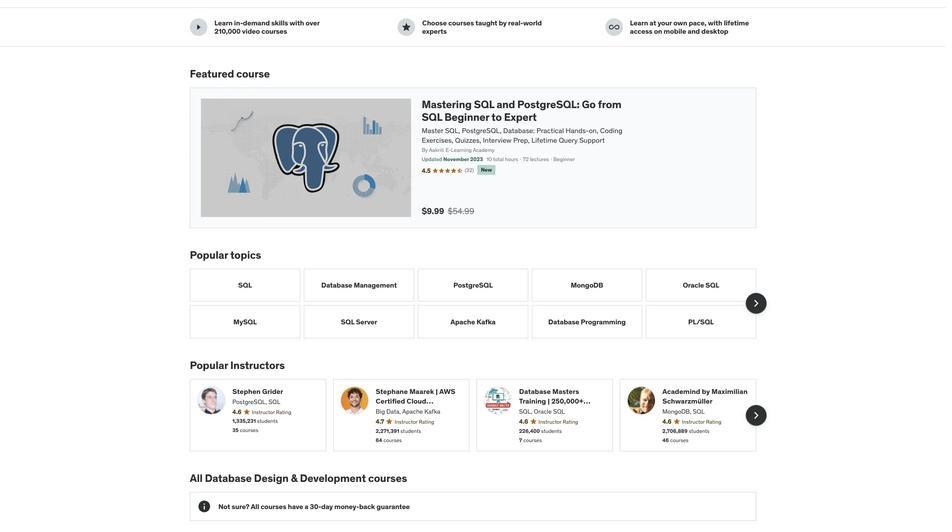 Task type: locate. For each thing, give the bounding box(es) containing it.
0 horizontal spatial apache
[[402, 408, 423, 416]]

learn in-demand skills with over 210,000 video courses
[[214, 18, 320, 36]]

rating down practitioner,solutions
[[419, 419, 434, 426]]

courses inside choose courses taught by real-world experts
[[448, 18, 474, 27]]

0 vertical spatial oracle
[[683, 281, 704, 290]]

courses left have
[[261, 503, 286, 512]]

database management
[[321, 281, 397, 290]]

by up schwarzmüller
[[702, 387, 710, 396]]

next image for popular topics
[[749, 297, 763, 311]]

courses down 2,271,391 on the left of the page
[[383, 437, 402, 444]]

on
[[654, 27, 662, 36]]

students inside 226,400 students 7 courses
[[541, 428, 562, 435]]

sql down schwarzmüller
[[693, 408, 705, 416]]

instructor rating for 226,400
[[539, 419, 578, 426]]

postgresql, down stephen
[[232, 399, 267, 406]]

learn for learn in-demand skills with over 210,000 video courses
[[214, 18, 233, 27]]

1 horizontal spatial by
[[702, 387, 710, 396]]

with right pace,
[[708, 18, 722, 27]]

instructor rating
[[252, 409, 291, 416], [395, 419, 434, 426], [539, 419, 578, 426], [682, 419, 722, 426]]

postgresql,
[[462, 126, 502, 135], [232, 399, 267, 406]]

sql,
[[445, 126, 460, 135], [519, 408, 532, 416]]

0 vertical spatial by
[[499, 18, 507, 27]]

226,400 students 7 courses
[[519, 428, 562, 444]]

popular for popular topics
[[190, 249, 228, 262]]

1 vertical spatial next image
[[749, 409, 763, 423]]

1 horizontal spatial 4.6
[[519, 418, 528, 426]]

sql down stephen grider link
[[269, 399, 280, 406]]

with
[[290, 18, 304, 27], [708, 18, 722, 27]]

courses right the video
[[261, 27, 287, 36]]

medium image for learn in-demand skills with over 210,000 video courses
[[193, 22, 204, 33]]

instructor up 1,335,231 students 35 courses
[[252, 409, 275, 416]]

1 medium image from the left
[[193, 22, 204, 33]]

database for database management
[[321, 281, 352, 290]]

instructor down sql, oracle sql
[[539, 419, 561, 426]]

students for 1,335,231 students 35 courses
[[257, 418, 278, 425]]

updated
[[422, 156, 442, 163]]

1 vertical spatial oracle
[[534, 408, 552, 416]]

0 horizontal spatial and
[[497, 98, 515, 111]]

4.6 up 1,335,231
[[232, 408, 241, 416]]

mastering
[[422, 98, 472, 111]]

kafka inside popular instructors element
[[424, 408, 440, 416]]

0 horizontal spatial sql,
[[445, 126, 460, 135]]

sql, up exercises,
[[445, 126, 460, 135]]

pace,
[[689, 18, 707, 27]]

0 horizontal spatial learn
[[214, 18, 233, 27]]

2 learn from the left
[[630, 18, 648, 27]]

rating down worldwide
[[563, 419, 578, 426]]

academy
[[473, 147, 495, 154]]

in-
[[234, 18, 243, 27]]

and inside learn at your own pace, with lifetime access on mobile and desktop
[[688, 27, 700, 36]]

students
[[257, 418, 278, 425], [401, 428, 421, 435], [541, 428, 562, 435], [689, 428, 710, 435]]

0 horizontal spatial with
[[290, 18, 304, 27]]

database left programming
[[548, 318, 579, 326]]

courses down 226,400
[[523, 437, 542, 444]]

big
[[376, 408, 385, 416]]

lifetime
[[724, 18, 749, 27]]

0 vertical spatial all
[[190, 472, 203, 486]]

2 with from the left
[[708, 18, 722, 27]]

1 carousel element from the top
[[190, 269, 767, 339]]

0 horizontal spatial 4.6
[[232, 408, 241, 416]]

mastering sql and postgresql: go from sql beginner to expert master sql, postgresql, database: practical hands-on, coding exercises, quizzes, interview prep, lifetime query support by aakriti e-learning academy
[[422, 98, 623, 154]]

sql server
[[341, 318, 377, 326]]

0 vertical spatial next image
[[749, 297, 763, 311]]

4.6 up 2,706,889
[[662, 418, 672, 426]]

database for database masters training | 250,000+ students worldwide
[[519, 387, 551, 396]]

lifetime
[[531, 136, 557, 145]]

postgresql, inside mastering sql and postgresql: go from sql beginner to expert master sql, postgresql, database: practical hands-on, coding exercises, quizzes, interview prep, lifetime query support by aakriti e-learning academy
[[462, 126, 502, 135]]

4.7
[[376, 418, 384, 426]]

apache down postgresql link
[[451, 318, 475, 326]]

database up training
[[519, 387, 551, 396]]

2,271,391
[[376, 428, 399, 435]]

pl/sql link
[[646, 306, 756, 339]]

support
[[579, 136, 605, 145]]

(32)
[[465, 167, 474, 174]]

4.6 for academind by maximilian schwarzmüller
[[662, 418, 672, 426]]

1 horizontal spatial apache
[[451, 318, 475, 326]]

by
[[499, 18, 507, 27], [702, 387, 710, 396]]

courses inside 226,400 students 7 courses
[[523, 437, 542, 444]]

by left real-
[[499, 18, 507, 27]]

popular topics
[[190, 249, 261, 262]]

learn for learn at your own pace, with lifetime access on mobile and desktop
[[630, 18, 648, 27]]

interview
[[483, 136, 512, 145]]

2 popular from the top
[[190, 359, 228, 373]]

sql down 250,000+
[[553, 408, 565, 416]]

and up the database: at the right top
[[497, 98, 515, 111]]

and
[[688, 27, 700, 36], [497, 98, 515, 111]]

total
[[493, 156, 504, 163]]

64
[[376, 437, 382, 444]]

stephane maarek | aws certified cloud practitioner,solutions architect,developer
[[376, 387, 455, 426]]

0 horizontal spatial oracle
[[534, 408, 552, 416]]

e-
[[446, 147, 451, 154]]

beginner inside mastering sql and postgresql: go from sql beginner to expert master sql, postgresql, database: practical hands-on, coding exercises, quizzes, interview prep, lifetime query support by aakriti e-learning academy
[[444, 110, 489, 124]]

sure?
[[232, 503, 249, 512]]

academind by maximilian schwarzmüller link
[[662, 387, 749, 407]]

courses down 2,706,889
[[670, 437, 689, 444]]

1 learn from the left
[[214, 18, 233, 27]]

0 horizontal spatial kafka
[[424, 408, 440, 416]]

by inside choose courses taught by real-world experts
[[499, 18, 507, 27]]

1 horizontal spatial |
[[548, 397, 550, 406]]

database:
[[503, 126, 535, 135]]

instructor rating down academind by maximilian schwarzmüller mongodb, sql
[[682, 419, 722, 426]]

1 horizontal spatial learn
[[630, 18, 648, 27]]

instructor for academind
[[682, 419, 705, 426]]

medium image
[[193, 22, 204, 33], [609, 22, 620, 33]]

0 vertical spatial popular
[[190, 249, 228, 262]]

0 vertical spatial kafka
[[477, 318, 496, 326]]

1 horizontal spatial kafka
[[477, 318, 496, 326]]

kafka
[[477, 318, 496, 326], [424, 408, 440, 416]]

beginner down query
[[553, 156, 575, 163]]

courses left taught
[[448, 18, 474, 27]]

sql up pl/sql
[[706, 281, 719, 290]]

1 horizontal spatial and
[[688, 27, 700, 36]]

beginner up quizzes,
[[444, 110, 489, 124]]

1 horizontal spatial oracle
[[683, 281, 704, 290]]

students inside 1,335,231 students 35 courses
[[257, 418, 278, 425]]

students inside 2,271,391 students 64 courses
[[401, 428, 421, 435]]

courses inside the 2,706,889 students 46 courses
[[670, 437, 689, 444]]

postgresql, up quizzes,
[[462, 126, 502, 135]]

0 vertical spatial apache
[[451, 318, 475, 326]]

schwarzmüller
[[662, 397, 713, 406]]

sql inside 'link'
[[341, 318, 354, 326]]

november
[[443, 156, 469, 163]]

oracle down training
[[534, 408, 552, 416]]

1 vertical spatial |
[[548, 397, 550, 406]]

kafka down postgresql link
[[477, 318, 496, 326]]

kafka down cloud at the left bottom of page
[[424, 408, 440, 416]]

sql server link
[[304, 306, 414, 339]]

250,000+
[[551, 397, 584, 406]]

students right 2,706,889
[[689, 428, 710, 435]]

1 vertical spatial sql,
[[519, 408, 532, 416]]

prep,
[[513, 136, 530, 145]]

4.6 up 226,400
[[519, 418, 528, 426]]

learn at your own pace, with lifetime access on mobile and desktop
[[630, 18, 749, 36]]

learn left in-
[[214, 18, 233, 27]]

students right 1,335,231
[[257, 418, 278, 425]]

desktop
[[701, 27, 728, 36]]

$9.99
[[422, 206, 444, 217]]

carousel element containing stephen grider
[[190, 380, 767, 452]]

10
[[487, 156, 492, 163]]

1 horizontal spatial with
[[708, 18, 722, 27]]

courses down 1,335,231
[[240, 428, 258, 434]]

cloud
[[407, 397, 426, 406]]

and right own
[[688, 27, 700, 36]]

210,000
[[214, 27, 241, 36]]

all
[[190, 472, 203, 486], [251, 503, 259, 512]]

1 horizontal spatial sql,
[[519, 408, 532, 416]]

day
[[321, 503, 333, 512]]

0 horizontal spatial all
[[190, 472, 203, 486]]

learn inside learn at your own pace, with lifetime access on mobile and desktop
[[630, 18, 648, 27]]

0 vertical spatial carousel element
[[190, 269, 767, 339]]

1 vertical spatial beginner
[[553, 156, 575, 163]]

oracle up pl/sql
[[683, 281, 704, 290]]

sql up master
[[422, 110, 442, 124]]

by inside academind by maximilian schwarzmüller mongodb, sql
[[702, 387, 710, 396]]

1 popular from the top
[[190, 249, 228, 262]]

1 next image from the top
[[749, 297, 763, 311]]

0 vertical spatial |
[[436, 387, 438, 396]]

1 vertical spatial and
[[497, 98, 515, 111]]

medium image left 210,000 at top left
[[193, 22, 204, 33]]

exercises,
[[422, 136, 453, 145]]

1 horizontal spatial medium image
[[609, 22, 620, 33]]

0 horizontal spatial |
[[436, 387, 438, 396]]

0 vertical spatial postgresql,
[[462, 126, 502, 135]]

instructor for 226,400
[[539, 419, 561, 426]]

sql
[[474, 98, 494, 111], [422, 110, 442, 124], [238, 281, 252, 290], [706, 281, 719, 290], [341, 318, 354, 326], [269, 399, 280, 406], [553, 408, 565, 416], [693, 408, 705, 416]]

10 total hours
[[487, 156, 518, 163]]

2 medium image from the left
[[609, 22, 620, 33]]

expert
[[504, 110, 537, 124]]

rating down stephen grider link
[[276, 409, 291, 416]]

1 vertical spatial popular
[[190, 359, 228, 373]]

2 next image from the top
[[749, 409, 763, 423]]

apache kafka
[[451, 318, 496, 326]]

2 carousel element from the top
[[190, 380, 767, 452]]

0 horizontal spatial by
[[499, 18, 507, 27]]

1 vertical spatial apache
[[402, 408, 423, 416]]

instructor rating down worldwide
[[539, 419, 578, 426]]

rating down academind by maximilian schwarzmüller mongodb, sql
[[706, 419, 722, 426]]

| inside database masters training | 250,000+ students worldwide
[[548, 397, 550, 406]]

| up sql, oracle sql
[[548, 397, 550, 406]]

mysql
[[233, 318, 257, 326]]

sql, down training
[[519, 408, 532, 416]]

database inside database masters training | 250,000+ students worldwide
[[519, 387, 551, 396]]

learn
[[214, 18, 233, 27], [630, 18, 648, 27]]

instructor rating down grider
[[252, 409, 291, 416]]

next image inside popular instructors element
[[749, 409, 763, 423]]

0 vertical spatial and
[[688, 27, 700, 36]]

with left over
[[290, 18, 304, 27]]

instructor rating for 2,271,391
[[395, 419, 434, 426]]

0 horizontal spatial beginner
[[444, 110, 489, 124]]

learn left at
[[630, 18, 648, 27]]

1 horizontal spatial postgresql,
[[462, 126, 502, 135]]

4.6 for stephen grider
[[232, 408, 241, 416]]

updated november 2023
[[422, 156, 483, 163]]

database left management
[[321, 281, 352, 290]]

next image
[[749, 297, 763, 311], [749, 409, 763, 423]]

0 horizontal spatial postgresql,
[[232, 399, 267, 406]]

hours
[[505, 156, 518, 163]]

0 horizontal spatial medium image
[[193, 22, 204, 33]]

learn inside learn in-demand skills with over 210,000 video courses
[[214, 18, 233, 27]]

instructors
[[230, 359, 285, 373]]

1 vertical spatial by
[[702, 387, 710, 396]]

new
[[481, 167, 492, 173]]

demand
[[243, 18, 270, 27]]

skills
[[271, 18, 288, 27]]

carousel element containing sql
[[190, 269, 767, 339]]

sql, inside mastering sql and postgresql: go from sql beginner to expert master sql, postgresql, database: practical hands-on, coding exercises, quizzes, interview prep, lifetime query support by aakriti e-learning academy
[[445, 126, 460, 135]]

students down architect,developer
[[401, 428, 421, 435]]

instructor up the 2,706,889 students 46 courses
[[682, 419, 705, 426]]

mongodb
[[571, 281, 603, 290]]

1 vertical spatial postgresql,
[[232, 399, 267, 406]]

1 horizontal spatial beginner
[[553, 156, 575, 163]]

1 vertical spatial all
[[251, 503, 259, 512]]

academind
[[662, 387, 700, 396]]

students down sql, oracle sql
[[541, 428, 562, 435]]

0 vertical spatial sql,
[[445, 126, 460, 135]]

1 vertical spatial carousel element
[[190, 380, 767, 452]]

2 horizontal spatial 4.6
[[662, 418, 672, 426]]

sql left server
[[341, 318, 354, 326]]

carousel element
[[190, 269, 767, 339], [190, 380, 767, 452]]

students inside the 2,706,889 students 46 courses
[[689, 428, 710, 435]]

1 with from the left
[[290, 18, 304, 27]]

instructor rating down practitioner,solutions
[[395, 419, 434, 426]]

| left aws
[[436, 387, 438, 396]]

1 vertical spatial kafka
[[424, 408, 440, 416]]

0 vertical spatial beginner
[[444, 110, 489, 124]]

instructor down 'big data, apache kafka'
[[395, 419, 418, 426]]

and inside mastering sql and postgresql: go from sql beginner to expert master sql, postgresql, database: practical hands-on, coding exercises, quizzes, interview prep, lifetime query support by aakriti e-learning academy
[[497, 98, 515, 111]]

students
[[519, 407, 550, 416]]

&
[[291, 472, 298, 486]]

instructor rating for academind
[[682, 419, 722, 426]]

medium image left access
[[609, 22, 620, 33]]

apache up architect,developer
[[402, 408, 423, 416]]



Task type: describe. For each thing, give the bounding box(es) containing it.
instructor rating for stephen
[[252, 409, 291, 416]]

on,
[[589, 126, 598, 135]]

worldwide
[[551, 407, 588, 416]]

popular for popular instructors
[[190, 359, 228, 373]]

rating for academind by maximilian schwarzmüller
[[706, 419, 722, 426]]

postgresql link
[[418, 269, 528, 302]]

maarek
[[409, 387, 434, 396]]

coding
[[600, 126, 623, 135]]

carousel element for popular topics
[[190, 269, 767, 339]]

query
[[559, 136, 578, 145]]

2,706,889
[[662, 428, 688, 435]]

medium image for learn at your own pace, with lifetime access on mobile and desktop
[[609, 22, 620, 33]]

have
[[288, 503, 303, 512]]

postgresql, inside stephen grider postgresql, sql
[[232, 399, 267, 406]]

students for 226,400 students 7 courses
[[541, 428, 562, 435]]

with inside learn at your own pace, with lifetime access on mobile and desktop
[[708, 18, 722, 27]]

from
[[598, 98, 622, 111]]

design
[[254, 472, 289, 486]]

practitioner,solutions
[[376, 407, 449, 416]]

mysql link
[[190, 306, 300, 339]]

by
[[422, 147, 428, 154]]

sql inside academind by maximilian schwarzmüller mongodb, sql
[[693, 408, 705, 416]]

grider
[[262, 387, 283, 396]]

training
[[519, 397, 546, 406]]

7
[[519, 437, 522, 444]]

database management link
[[304, 269, 414, 302]]

to
[[492, 110, 502, 124]]

courses inside learn in-demand skills with over 210,000 video courses
[[261, 27, 287, 36]]

featured
[[190, 67, 234, 81]]

not
[[218, 503, 230, 512]]

featured course
[[190, 67, 270, 81]]

sql down topics in the left of the page
[[238, 281, 252, 290]]

masters
[[552, 387, 579, 396]]

taught
[[476, 18, 497, 27]]

4.6 for database masters training | 250,000+ students worldwide
[[519, 418, 528, 426]]

1 horizontal spatial all
[[251, 503, 259, 512]]

rating for database masters training | 250,000+ students worldwide
[[563, 419, 578, 426]]

sql inside stephen grider postgresql, sql
[[269, 399, 280, 406]]

apache inside apache kafka link
[[451, 318, 475, 326]]

popular instructors element
[[190, 359, 767, 452]]

management
[[354, 281, 397, 290]]

1,335,231 students 35 courses
[[232, 418, 278, 434]]

popular instructors
[[190, 359, 285, 373]]

courses inside 1,335,231 students 35 courses
[[240, 428, 258, 434]]

rating for stephen grider
[[276, 409, 291, 416]]

database masters training | 250,000+ students worldwide
[[519, 387, 588, 416]]

architect,developer
[[376, 417, 443, 426]]

sql, oracle sql
[[519, 408, 565, 416]]

video
[[242, 27, 260, 36]]

big data, apache kafka
[[376, 408, 440, 416]]

development
[[300, 472, 366, 486]]

mongodb link
[[532, 269, 642, 302]]

topics
[[230, 249, 261, 262]]

stephane
[[376, 387, 408, 396]]

students for 2,706,889 students 46 courses
[[689, 428, 710, 435]]

master
[[422, 126, 443, 135]]

lectures
[[530, 156, 549, 163]]

access
[[630, 27, 653, 36]]

practical
[[537, 126, 564, 135]]

database masters training | 250,000+ students worldwide link
[[519, 387, 605, 416]]

next image for popular instructors
[[749, 409, 763, 423]]

postgresql
[[453, 281, 493, 290]]

oracle sql
[[683, 281, 719, 290]]

with inside learn in-demand skills with over 210,000 video courses
[[290, 18, 304, 27]]

pl/sql
[[688, 318, 714, 326]]

quizzes,
[[455, 136, 481, 145]]

35
[[232, 428, 239, 434]]

your
[[658, 18, 672, 27]]

own
[[673, 18, 687, 27]]

real-
[[508, 18, 523, 27]]

stephen grider postgresql, sql
[[232, 387, 283, 406]]

oracle sql link
[[646, 269, 756, 302]]

postgresql:
[[517, 98, 580, 111]]

mobile
[[664, 27, 686, 36]]

instructor for stephen
[[252, 409, 275, 416]]

sql, inside popular instructors element
[[519, 408, 532, 416]]

apache inside popular instructors element
[[402, 408, 423, 416]]

apache kafka link
[[418, 306, 528, 339]]

hands-
[[566, 126, 589, 135]]

database programming
[[548, 318, 626, 326]]

instructor for 2,271,391
[[395, 419, 418, 426]]

academind by maximilian schwarzmüller mongodb, sql
[[662, 387, 748, 416]]

database up not
[[205, 472, 252, 486]]

course
[[236, 67, 270, 81]]

courses up "guarantee" at bottom
[[368, 472, 407, 486]]

46
[[662, 437, 669, 444]]

rating for stephane maarek | aws certified cloud practitioner,solutions architect,developer
[[419, 419, 434, 426]]

database for database programming
[[548, 318, 579, 326]]

aws
[[439, 387, 455, 396]]

oracle inside popular instructors element
[[534, 408, 552, 416]]

2023
[[470, 156, 483, 163]]

72 lectures
[[523, 156, 549, 163]]

aakriti
[[429, 147, 444, 154]]

stephen
[[232, 387, 261, 396]]

226,400
[[519, 428, 540, 435]]

sql right mastering
[[474, 98, 494, 111]]

4.5
[[422, 167, 431, 175]]

courses inside 2,271,391 students 64 courses
[[383, 437, 402, 444]]

certified
[[376, 397, 405, 406]]

2,706,889 students 46 courses
[[662, 428, 710, 444]]

over
[[306, 18, 320, 27]]

programming
[[581, 318, 626, 326]]

students for 2,271,391 students 64 courses
[[401, 428, 421, 435]]

| inside stephane maarek | aws certified cloud practitioner,solutions architect,developer
[[436, 387, 438, 396]]

choose courses taught by real-world experts
[[422, 18, 542, 36]]

world
[[523, 18, 542, 27]]

not sure? all courses have a 30-day money-back guarantee
[[218, 503, 410, 512]]

medium image
[[401, 22, 412, 33]]

carousel element for popular instructors
[[190, 380, 767, 452]]

go
[[582, 98, 596, 111]]

all database design & development courses
[[190, 472, 407, 486]]

sql link
[[190, 269, 300, 302]]

stephen grider link
[[232, 387, 319, 397]]

choose
[[422, 18, 447, 27]]



Task type: vqa. For each thing, say whether or not it's contained in the screenshot.
SUBMIT SEARCH icon
no



